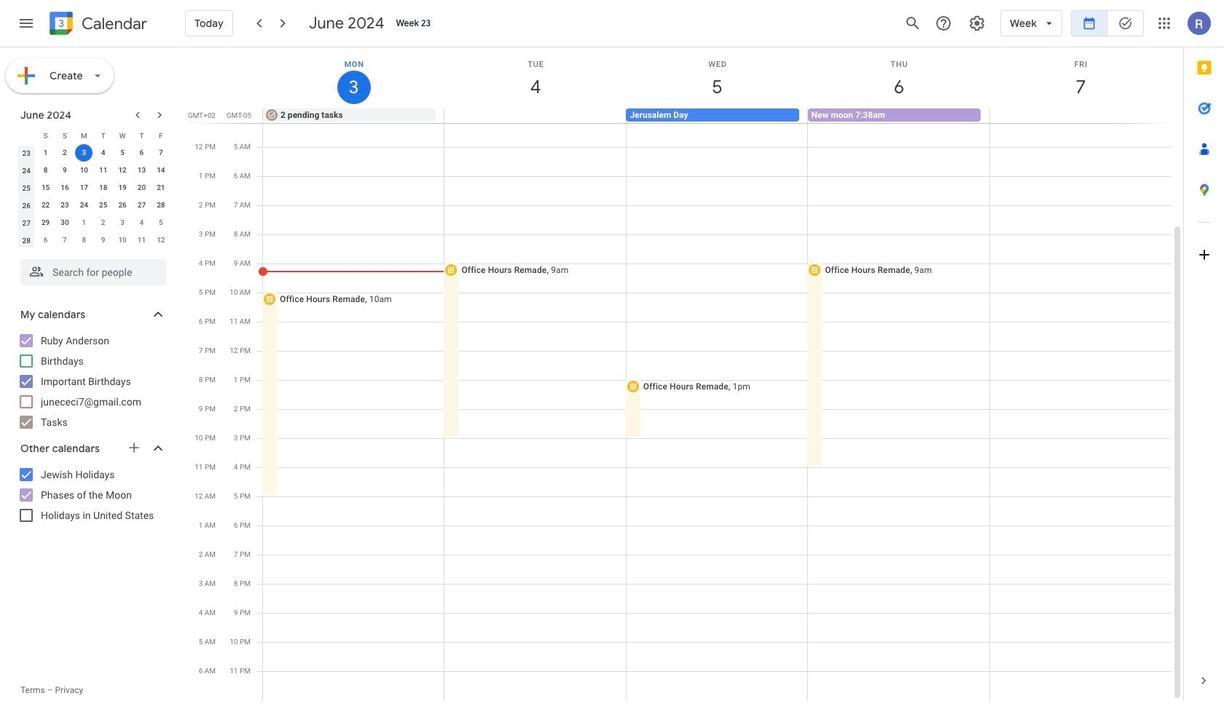 Task type: vqa. For each thing, say whether or not it's contained in the screenshot.
FRI
no



Task type: describe. For each thing, give the bounding box(es) containing it.
july 9 element
[[95, 232, 112, 249]]

26 element
[[114, 197, 131, 214]]

19 element
[[114, 179, 131, 197]]

17 element
[[75, 179, 93, 197]]

9 element
[[56, 162, 74, 179]]

22 element
[[37, 197, 54, 214]]

6 element
[[133, 144, 150, 162]]

14 element
[[152, 162, 170, 179]]

july 5 element
[[152, 214, 170, 232]]

28 element
[[152, 197, 170, 214]]

5 element
[[114, 144, 131, 162]]

16 element
[[56, 179, 74, 197]]

15 element
[[37, 179, 54, 197]]

18 element
[[95, 179, 112, 197]]

wednesday, june 5 element
[[627, 47, 808, 109]]

july 7 element
[[56, 232, 74, 249]]

25 element
[[95, 197, 112, 214]]

my calendars list
[[3, 329, 181, 434]]

30 element
[[56, 214, 74, 232]]

13 element
[[133, 162, 150, 179]]

july 8 element
[[75, 232, 93, 249]]

1 element
[[37, 144, 54, 162]]

7 element
[[152, 144, 170, 162]]

24 element
[[75, 197, 93, 214]]

other calendars list
[[3, 464, 181, 528]]

heading inside calendar element
[[79, 15, 147, 32]]

settings menu image
[[969, 15, 986, 32]]

july 6 element
[[37, 232, 54, 249]]

20 element
[[133, 179, 150, 197]]

thursday, june 6 element
[[808, 47, 990, 109]]



Task type: locate. For each thing, give the bounding box(es) containing it.
july 2 element
[[95, 214, 112, 232]]

june 2024 grid
[[14, 127, 171, 249]]

row group inside june 2024 'grid'
[[17, 144, 171, 249]]

2 element
[[56, 144, 74, 162]]

july 4 element
[[133, 214, 150, 232]]

grid
[[187, 1, 1184, 702]]

11 element
[[95, 162, 112, 179]]

10 element
[[75, 162, 93, 179]]

29 element
[[37, 214, 54, 232]]

None search field
[[0, 254, 181, 286]]

cell
[[262, 1, 445, 702], [443, 1, 627, 702], [625, 1, 808, 702], [807, 1, 990, 702], [990, 1, 1172, 702], [445, 109, 626, 123], [990, 109, 1171, 123], [74, 144, 94, 162]]

july 11 element
[[133, 232, 150, 249]]

21 element
[[152, 179, 170, 197]]

row
[[257, 1, 1172, 702], [257, 109, 1184, 123], [17, 127, 171, 144], [17, 144, 171, 162], [17, 162, 171, 179], [17, 179, 171, 197], [17, 197, 171, 214], [17, 214, 171, 232], [17, 232, 171, 249]]

tab list
[[1184, 47, 1224, 661]]

main drawer image
[[17, 15, 35, 32]]

4 element
[[95, 144, 112, 162]]

tuesday, june 4 element
[[445, 47, 627, 109]]

23 element
[[56, 197, 74, 214]]

27 element
[[133, 197, 150, 214]]

heading
[[79, 15, 147, 32]]

monday, june 3, today element
[[263, 47, 445, 109]]

cell inside row group
[[74, 144, 94, 162]]

8 element
[[37, 162, 54, 179]]

july 12 element
[[152, 232, 170, 249]]

july 10 element
[[114, 232, 131, 249]]

12 element
[[114, 162, 131, 179]]

friday, june 7 element
[[990, 47, 1172, 109]]

3, today element
[[75, 144, 93, 162]]

row group
[[17, 144, 171, 249]]

july 3 element
[[114, 214, 131, 232]]

july 1 element
[[75, 214, 93, 232]]

calendar element
[[47, 9, 147, 41]]

Search for people text field
[[29, 259, 157, 286]]



